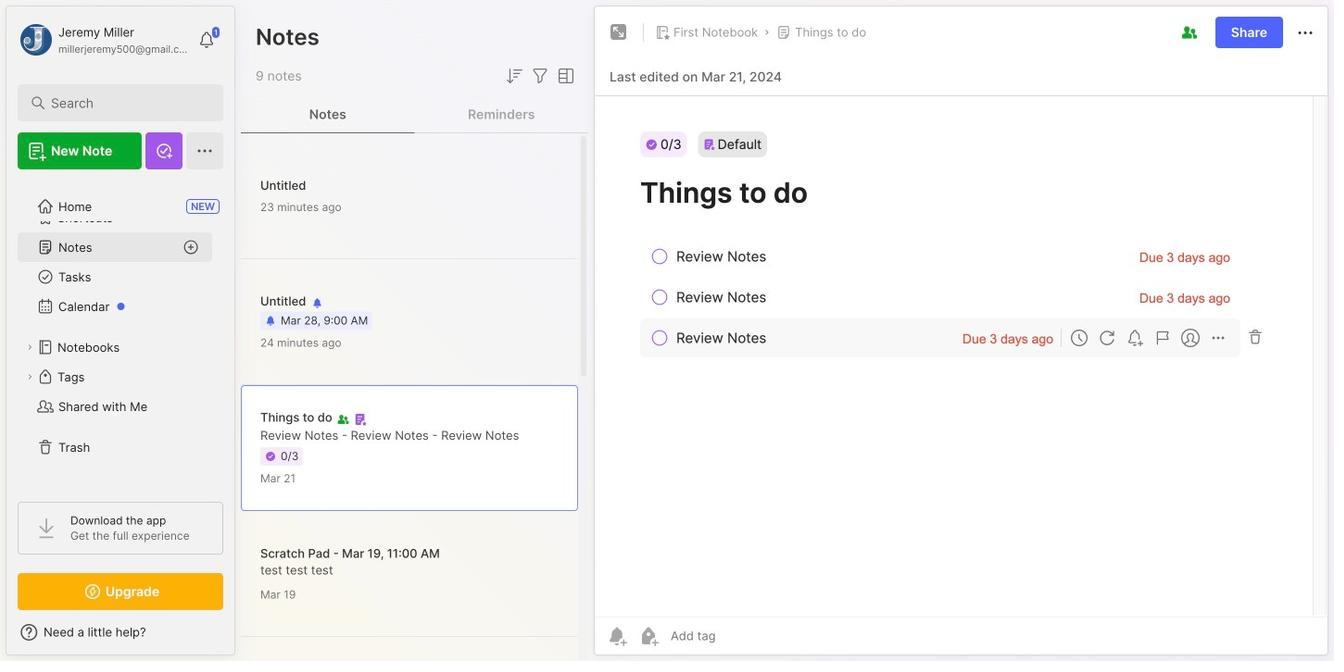 Task type: vqa. For each thing, say whether or not it's contained in the screenshot.
Start writing… text field
no



Task type: describe. For each thing, give the bounding box(es) containing it.
click to collapse image
[[234, 628, 248, 650]]

Sort options field
[[503, 65, 526, 87]]

expand notebooks image
[[24, 342, 35, 353]]

More actions field
[[1295, 21, 1317, 44]]

Add tag field
[[669, 628, 808, 645]]

WHAT'S NEW field
[[6, 618, 235, 648]]

add a reminder image
[[606, 626, 628, 648]]

expand tags image
[[24, 372, 35, 383]]



Task type: locate. For each thing, give the bounding box(es) containing it.
main element
[[0, 0, 241, 662]]

none search field inside the main element
[[51, 92, 199, 114]]

Account field
[[18, 21, 189, 58]]

Search text field
[[51, 95, 199, 112]]

more actions image
[[1295, 22, 1317, 44]]

View options field
[[552, 65, 577, 87]]

Add filters field
[[529, 65, 552, 87]]

tree
[[6, 181, 235, 486]]

None search field
[[51, 92, 199, 114]]

Note Editor text field
[[595, 95, 1328, 617]]

tree inside the main element
[[6, 181, 235, 486]]

expand note image
[[608, 21, 630, 44]]

add filters image
[[529, 65, 552, 87]]

add tag image
[[638, 626, 660, 648]]

note window element
[[594, 6, 1329, 661]]

tab list
[[241, 96, 589, 133]]



